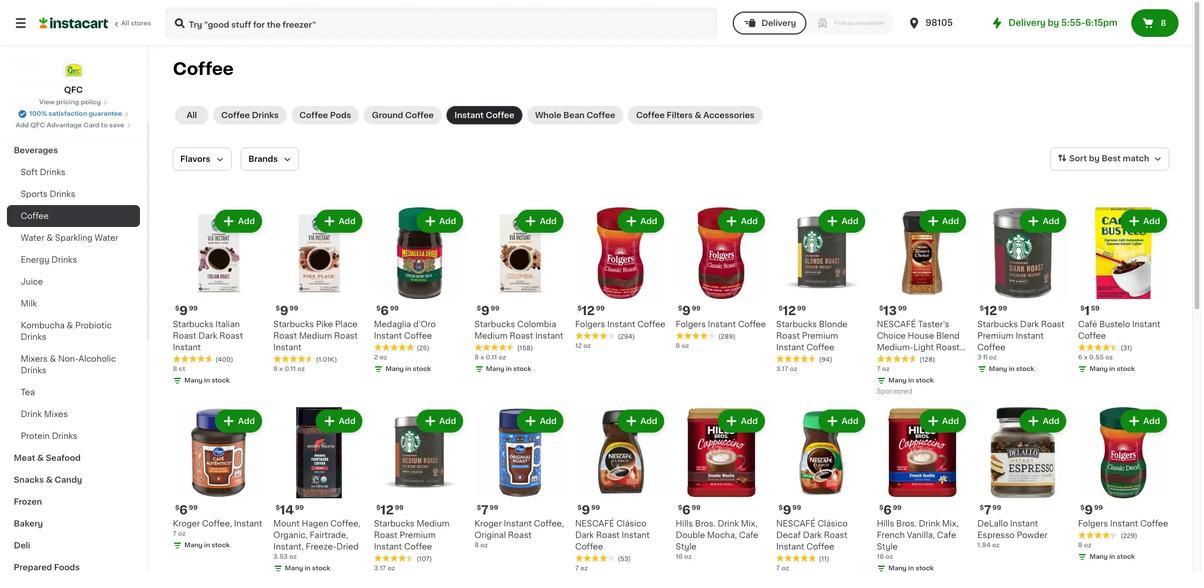 Task type: describe. For each thing, give the bounding box(es) containing it.
brands button
[[241, 148, 299, 171]]

oz inside hills bros. drink mix, double mocha, cafe style 16 oz
[[685, 554, 692, 560]]

many in stock down starbucks dark roast premium instant coffee 3 fl oz on the right bottom
[[989, 366, 1035, 372]]

advantage
[[47, 122, 82, 129]]

add qfc advantage card to save link
[[16, 121, 131, 130]]

produce link
[[7, 96, 140, 118]]

12 for starbucks medium roast premium instant coffee
[[381, 504, 394, 516]]

coffee inside nescafé taster's choice house blend medium-light roast instant coffee
[[907, 355, 935, 363]]

clásico for roast
[[818, 520, 848, 528]]

folgers for (289)
[[676, 320, 706, 328]]

& for non-
[[50, 355, 56, 363]]

$ 6 99 for kroger coffee, instant
[[175, 504, 198, 516]]

$ 9 99 for (158)
[[477, 305, 500, 317]]

many in stock down (229)
[[1090, 554, 1135, 560]]

drinks for soft drinks
[[40, 168, 66, 176]]

choice
[[877, 332, 906, 340]]

whole bean coffee link
[[527, 106, 624, 124]]

$ 9 99 for (1.01k)
[[276, 305, 298, 317]]

blonde
[[819, 320, 848, 328]]

sports drinks link
[[7, 183, 140, 205]]

coffee inside "nescafé clásico decaf dark roast instant coffee"
[[807, 543, 835, 551]]

5:55-
[[1062, 18, 1086, 27]]

eggs
[[47, 124, 68, 133]]

1
[[1085, 305, 1090, 317]]

mixes
[[44, 410, 68, 418]]

many in stock up the sponsored badge image on the bottom
[[889, 377, 934, 384]]

roast inside kroger instant coffee, original roast 8 oz
[[508, 531, 532, 540]]

(400)
[[216, 356, 233, 363]]

nescafé for dark
[[575, 520, 615, 528]]

non-
[[58, 355, 79, 363]]

drink mixes
[[21, 410, 68, 418]]

0.11 for starbucks colombia medium roast instant
[[486, 354, 497, 361]]

stock down hills bros. drink mix, french vanilla, cafe style 16 oz
[[916, 565, 934, 572]]

8 for (158)
[[475, 354, 479, 361]]

folgers instant coffee for (229)
[[1078, 520, 1169, 528]]

& right filters
[[695, 111, 702, 119]]

kroger instant coffee, original roast 8 oz
[[475, 520, 564, 549]]

x for starbucks pike place roast medium roast instant
[[279, 366, 283, 372]]

& for candy
[[46, 476, 53, 484]]

99 inside $ 14 99
[[295, 505, 304, 511]]

9 for (53)
[[582, 504, 590, 516]]

12 for folgers instant coffee
[[582, 305, 595, 317]]

kombucha
[[21, 322, 65, 330]]

$ 9 99 for (53)
[[578, 504, 600, 516]]

(107)
[[417, 556, 432, 563]]

roast inside nescafé clásico dark roast instant coffee
[[596, 531, 620, 540]]

espresso
[[978, 531, 1015, 540]]

sparkling
[[55, 234, 93, 242]]

starbucks for starbucks blonde roast premium instant coffee
[[777, 320, 817, 328]]

energy
[[21, 256, 49, 264]]

style for double
[[676, 543, 697, 551]]

$ 9 99 for (229)
[[1081, 504, 1103, 516]]

juice
[[21, 278, 43, 286]]

starbucks for starbucks colombia medium roast instant
[[475, 320, 515, 328]]

$ 13 99
[[880, 305, 907, 317]]

prepared foods link
[[7, 557, 140, 572]]

many in stock down (25)
[[386, 366, 431, 372]]

add inside add qfc advantage card to save link
[[16, 122, 29, 129]]

medaglia
[[374, 320, 411, 328]]

best
[[1102, 155, 1121, 163]]

coffee, for mount
[[331, 520, 361, 528]]

nescafé clásico decaf dark roast instant coffee
[[777, 520, 848, 551]]

ground
[[372, 111, 403, 119]]

instant inside nescafé taster's choice house blend medium-light roast instant coffee
[[877, 355, 905, 363]]

bros. for french
[[897, 520, 917, 528]]

6 for hills bros. drink mix, double mocha, cafe style
[[683, 504, 691, 516]]

starbucks pike place roast medium roast instant
[[274, 320, 358, 351]]

premium for medium
[[400, 531, 436, 540]]

7 inside kroger coffee, instant 7 oz
[[173, 531, 177, 537]]

view pricing policy link
[[39, 98, 108, 107]]

medium inside starbucks medium roast premium instant coffee
[[417, 520, 450, 528]]

best match
[[1102, 155, 1150, 163]]

all link
[[175, 106, 209, 124]]

(11)
[[819, 556, 829, 563]]

drinks for sports drinks
[[50, 190, 75, 198]]

8 for (289)
[[676, 343, 680, 349]]

sort
[[1070, 155, 1087, 163]]

$ 12 99 for folgers instant coffee
[[578, 305, 605, 317]]

drinks for protein drinks
[[52, 432, 77, 440]]

2 oz
[[374, 354, 387, 361]]

mix, for vanilla,
[[943, 520, 959, 528]]

snacks & candy link
[[7, 469, 140, 491]]

$ 12 99 for starbucks medium roast premium instant coffee
[[376, 504, 404, 516]]

oz inside mount hagen coffee, organic, fairtrade, instant, freeze-dried 3.53 oz
[[289, 554, 297, 560]]

protein drinks
[[21, 432, 77, 440]]

8 for (229)
[[1078, 542, 1083, 549]]

instant inside the medaglia d'oro instant coffee
[[374, 332, 402, 340]]

soft drinks link
[[7, 161, 140, 183]]

(128)
[[920, 356, 936, 363]]

clásico for instant
[[617, 520, 647, 528]]

dark inside starbucks italian roast dark roast instant
[[199, 332, 217, 340]]

7 oz for nescafé clásico decaf dark roast instant coffee
[[777, 565, 789, 572]]

add qfc advantage card to save
[[16, 122, 124, 129]]

stock down (128)
[[916, 377, 934, 384]]

save
[[109, 122, 124, 129]]

nescafé clásico dark roast instant coffee
[[575, 520, 650, 551]]

coffee, for kroger
[[534, 520, 564, 528]]

7 oz for nescafé taster's choice house blend medium-light roast instant coffee
[[877, 366, 890, 372]]

hagen
[[302, 520, 328, 528]]

to
[[101, 122, 108, 129]]

(289)
[[719, 333, 736, 340]]

coffee inside starbucks dark roast premium instant coffee 3 fl oz
[[978, 343, 1006, 351]]

3.17 for starbucks blonde roast premium instant coffee
[[777, 366, 789, 372]]

3.53
[[274, 554, 288, 560]]

(229)
[[1121, 533, 1138, 540]]

policy
[[81, 99, 101, 105]]

premium for blonde
[[802, 332, 838, 340]]

2
[[374, 354, 378, 361]]

6:15pm
[[1086, 18, 1118, 27]]

9 for (289)
[[683, 305, 691, 317]]

(158)
[[517, 345, 533, 351]]

stock down starbucks dark roast premium instant coffee 3 fl oz on the right bottom
[[1017, 366, 1035, 372]]

instant inside "nescafé clásico decaf dark roast instant coffee"
[[777, 543, 805, 551]]

3.17 oz for starbucks blonde roast premium instant coffee
[[777, 366, 798, 372]]

bros. for double
[[695, 520, 716, 528]]

all for all stores
[[121, 20, 129, 27]]

delivery button
[[733, 12, 807, 35]]

nescafé for decaf
[[777, 520, 816, 528]]

milk link
[[7, 293, 140, 315]]

oz inside hills bros. drink mix, french vanilla, cafe style 16 oz
[[886, 554, 893, 560]]

8 for (400)
[[173, 366, 177, 372]]

delallo
[[978, 520, 1008, 528]]

oz inside delallo instant espresso powder 1.94 oz
[[993, 542, 1000, 549]]

98105 button
[[908, 7, 977, 39]]

starbucks for starbucks medium roast premium instant coffee
[[374, 520, 415, 528]]

Best match Sort by field
[[1051, 148, 1170, 171]]

$ 9 99 for (400)
[[175, 305, 198, 317]]

delallo instant espresso powder 1.94 oz
[[978, 520, 1048, 549]]

$ inside $ 14 99
[[276, 505, 280, 511]]

coffee pods link
[[291, 106, 359, 124]]

service type group
[[733, 12, 894, 35]]

many in stock down (400)
[[184, 377, 230, 384]]

starbucks for starbucks italian roast dark roast instant
[[173, 320, 214, 328]]

stock down (229)
[[1117, 554, 1135, 560]]

16 for double
[[676, 554, 683, 560]]

mount
[[274, 520, 300, 528]]

instant inside nescafé clásico dark roast instant coffee
[[622, 531, 650, 540]]

(294)
[[618, 333, 635, 340]]

6 for kroger coffee, instant
[[179, 504, 188, 516]]

instacart logo image
[[39, 16, 108, 30]]

coffee inside starbucks medium roast premium instant coffee
[[404, 543, 432, 551]]

stock down (158)
[[514, 366, 532, 372]]

starbucks medium roast premium instant coffee
[[374, 520, 450, 551]]

delivery by 5:55-6:15pm link
[[991, 16, 1118, 30]]

12 right (158)
[[575, 343, 582, 349]]

drinks inside mixers & non-alcoholic drinks
[[21, 367, 46, 375]]

8 button
[[1132, 9, 1179, 37]]

13
[[884, 305, 897, 317]]

stock down (25)
[[413, 366, 431, 372]]

6 for medaglia d'oro instant coffee
[[381, 305, 389, 317]]

original
[[475, 531, 506, 540]]

instant inside delallo instant espresso powder 1.94 oz
[[1011, 520, 1039, 528]]

x for starbucks colombia medium roast instant
[[481, 354, 484, 361]]

coffee filters & accessories
[[636, 111, 755, 119]]

flavors
[[180, 155, 210, 163]]

product group containing 14
[[274, 407, 365, 572]]

card
[[83, 122, 99, 129]]

sponsored badge image
[[877, 388, 912, 395]]

starbucks blonde roast premium instant coffee
[[777, 320, 848, 351]]

view pricing policy
[[39, 99, 101, 105]]

$ 6 99 for hills bros. drink mix, french vanilla, cafe style
[[880, 504, 902, 516]]

flavors button
[[173, 148, 232, 171]]

recipes link
[[7, 52, 140, 74]]

& for probiotic
[[67, 322, 73, 330]]

6 for hills bros. drink mix, french vanilla, cafe style
[[884, 504, 892, 516]]

$ 9 99 for (289)
[[678, 305, 701, 317]]

drink for french
[[919, 520, 940, 528]]

3.17 for starbucks medium roast premium instant coffee
[[374, 565, 386, 572]]

coffee drinks link
[[213, 106, 287, 124]]

instant coffee
[[455, 111, 515, 119]]

meat & seafood link
[[7, 447, 140, 469]]

coffee inside the medaglia d'oro instant coffee
[[404, 332, 432, 340]]

energy drinks
[[21, 256, 77, 264]]

14
[[280, 504, 294, 516]]

colombia
[[517, 320, 556, 328]]

place
[[335, 320, 358, 328]]

all for all
[[187, 111, 197, 119]]



Task type: vqa. For each thing, say whether or not it's contained in the screenshot.


Task type: locate. For each thing, give the bounding box(es) containing it.
0 vertical spatial qfc
[[64, 86, 83, 94]]

many in stock down kroger coffee, instant 7 oz
[[184, 542, 230, 549]]

$ 6 99 for hills bros. drink mix, double mocha, cafe style
[[678, 504, 701, 516]]

& left candy
[[46, 476, 53, 484]]

bakery
[[14, 520, 43, 528]]

hills inside hills bros. drink mix, french vanilla, cafe style 16 oz
[[877, 520, 895, 528]]

1 vertical spatial qfc
[[30, 122, 45, 129]]

style
[[676, 543, 697, 551], [877, 543, 898, 551]]

2 coffee, from the left
[[331, 520, 361, 528]]

oz
[[682, 343, 689, 349], [584, 343, 591, 349], [499, 354, 506, 361], [989, 354, 997, 361], [380, 354, 387, 361], [1106, 354, 1113, 361], [297, 366, 305, 372], [790, 366, 798, 372], [882, 366, 890, 372], [178, 531, 186, 537], [481, 542, 488, 549], [993, 542, 1000, 549], [1084, 542, 1092, 549], [289, 554, 297, 560], [685, 554, 692, 560], [886, 554, 893, 560], [782, 565, 789, 572], [388, 565, 395, 572], [581, 565, 588, 572]]

1 horizontal spatial clásico
[[818, 520, 848, 528]]

0 horizontal spatial 8 x 0.11 oz
[[274, 366, 305, 372]]

tea link
[[7, 382, 140, 403]]

premium inside starbucks medium roast premium instant coffee
[[400, 531, 436, 540]]

water up energy
[[21, 234, 44, 242]]

1 style from the left
[[676, 543, 697, 551]]

stock down (400)
[[212, 377, 230, 384]]

roast inside starbucks medium roast premium instant coffee
[[374, 531, 398, 540]]

all stores
[[121, 20, 151, 27]]

9 for (400)
[[179, 305, 188, 317]]

8 x 0.11 oz down starbucks pike place roast medium roast instant
[[274, 366, 305, 372]]

8 x 0.11 oz for starbucks colombia medium roast instant
[[475, 354, 506, 361]]

by left 5:55-
[[1048, 18, 1060, 27]]

7 oz for nescafé clásico dark roast instant coffee
[[575, 565, 588, 572]]

0 vertical spatial by
[[1048, 18, 1060, 27]]

nescafé inside "nescafé clásico decaf dark roast instant coffee"
[[777, 520, 816, 528]]

1 horizontal spatial style
[[877, 543, 898, 551]]

6
[[381, 305, 389, 317], [1078, 354, 1083, 361], [179, 504, 188, 516], [683, 504, 691, 516], [884, 504, 892, 516]]

kombucha & probiotic drinks
[[21, 322, 112, 341]]

nescafé inside nescafé taster's choice house blend medium-light roast instant coffee
[[877, 320, 916, 328]]

16
[[676, 554, 683, 560], [877, 554, 884, 560]]

bros. inside hills bros. drink mix, double mocha, cafe style 16 oz
[[695, 520, 716, 528]]

1 horizontal spatial mix,
[[943, 520, 959, 528]]

starbucks inside starbucks blonde roast premium instant coffee
[[777, 320, 817, 328]]

8 ct
[[173, 366, 185, 372]]

$ 6 99
[[376, 305, 399, 317], [175, 504, 198, 516], [678, 504, 701, 516], [880, 504, 902, 516]]

1 horizontal spatial cafe
[[937, 531, 957, 540]]

taster's
[[918, 320, 950, 328]]

mixers & non-alcoholic drinks link
[[7, 348, 140, 382]]

mount hagen coffee, organic, fairtrade, instant, freeze-dried 3.53 oz
[[274, 520, 361, 560]]

premium for dark
[[978, 332, 1014, 340]]

roast inside "nescafé clásico decaf dark roast instant coffee"
[[824, 531, 848, 540]]

12 up starbucks medium roast premium instant coffee
[[381, 504, 394, 516]]

instant inside kroger instant coffee, original roast 8 oz
[[504, 520, 532, 528]]

& right "meat"
[[37, 454, 44, 462]]

& left non-
[[50, 355, 56, 363]]

(53)
[[618, 556, 631, 563]]

many in stock down the "0.55"
[[1090, 366, 1135, 372]]

powder
[[1017, 531, 1048, 540]]

nescafé for choice
[[877, 320, 916, 328]]

delivery by 5:55-6:15pm
[[1009, 18, 1118, 27]]

mix, inside hills bros. drink mix, french vanilla, cafe style 16 oz
[[943, 520, 959, 528]]

coffee
[[173, 61, 234, 77], [221, 111, 250, 119], [300, 111, 328, 119], [405, 111, 434, 119], [486, 111, 515, 119], [587, 111, 616, 119], [636, 111, 665, 119], [21, 212, 49, 220], [738, 320, 766, 328], [638, 320, 666, 328], [404, 332, 432, 340], [1078, 332, 1106, 340], [807, 343, 835, 351], [978, 343, 1006, 351], [907, 355, 935, 363], [1141, 520, 1169, 528], [807, 543, 835, 551], [404, 543, 432, 551], [575, 543, 603, 551]]

$ 7 99 for delallo instant espresso powder
[[980, 504, 1002, 516]]

1 vertical spatial 8 oz
[[1078, 542, 1092, 549]]

6 up double
[[683, 504, 691, 516]]

coffee drinks
[[221, 111, 279, 119]]

2 horizontal spatial folgers
[[1078, 520, 1109, 528]]

style inside hills bros. drink mix, french vanilla, cafe style 16 oz
[[877, 543, 898, 551]]

drinks down soft drinks link
[[50, 190, 75, 198]]

100%
[[29, 111, 47, 117]]

qfc down 100%
[[30, 122, 45, 129]]

8
[[1161, 19, 1167, 27], [676, 343, 680, 349], [475, 354, 479, 361], [173, 366, 177, 372], [274, 366, 278, 372], [475, 542, 479, 549], [1078, 542, 1083, 549]]

coffee, inside kroger instant coffee, original roast 8 oz
[[534, 520, 564, 528]]

coffee link
[[7, 205, 140, 227]]

& for sparkling
[[47, 234, 53, 242]]

dark inside starbucks dark roast premium instant coffee 3 fl oz
[[1021, 320, 1039, 328]]

folgers instant coffee up (229)
[[1078, 520, 1169, 528]]

clásico inside nescafé clásico dark roast instant coffee
[[617, 520, 647, 528]]

drinks up sports drinks
[[40, 168, 66, 176]]

6 up french at right
[[884, 504, 892, 516]]

hills for french
[[877, 520, 895, 528]]

8 for (1.01k)
[[274, 366, 278, 372]]

starbucks inside starbucks italian roast dark roast instant
[[173, 320, 214, 328]]

juice link
[[7, 271, 140, 293]]

instant inside starbucks blonde roast premium instant coffee
[[777, 343, 805, 351]]

all left stores
[[121, 20, 129, 27]]

delivery for delivery
[[762, 19, 796, 27]]

probiotic
[[75, 322, 112, 330]]

0 horizontal spatial bros.
[[695, 520, 716, 528]]

instant inside starbucks italian roast dark roast instant
[[173, 343, 201, 351]]

2 horizontal spatial folgers instant coffee
[[1078, 520, 1169, 528]]

3 coffee, from the left
[[534, 520, 564, 528]]

premium down blonde
[[802, 332, 838, 340]]

ground coffee link
[[364, 106, 442, 124]]

coffee filters & accessories link
[[628, 106, 763, 124]]

2 horizontal spatial premium
[[978, 332, 1014, 340]]

drinks up "seafood" at bottom left
[[52, 432, 77, 440]]

(25)
[[417, 345, 430, 351]]

dark inside "nescafé clásico decaf dark roast instant coffee"
[[803, 531, 822, 540]]

qfc link
[[63, 60, 84, 96]]

7 oz down medium-
[[877, 366, 890, 372]]

style down french at right
[[877, 543, 898, 551]]

roast inside 'starbucks colombia medium roast instant'
[[510, 332, 533, 340]]

decaf
[[777, 531, 801, 540]]

snacks & candy
[[14, 476, 82, 484]]

2 horizontal spatial 7 oz
[[877, 366, 890, 372]]

by right sort
[[1089, 155, 1100, 163]]

nescafé taster's choice house blend medium-light roast instant coffee
[[877, 320, 960, 363]]

$ 12 99 up starbucks dark roast premium instant coffee 3 fl oz on the right bottom
[[980, 305, 1008, 317]]

1 horizontal spatial water
[[95, 234, 118, 242]]

prepared foods
[[14, 564, 80, 572]]

drinks down mixers on the bottom left of the page
[[21, 367, 46, 375]]

x for café bustelo instant coffee
[[1084, 354, 1088, 361]]

$ 6 99 up the medaglia
[[376, 305, 399, 317]]

all stores link
[[39, 7, 152, 39]]

16 inside hills bros. drink mix, french vanilla, cafe style 16 oz
[[877, 554, 884, 560]]

2 $ 7 99 from the left
[[980, 504, 1002, 516]]

1 horizontal spatial all
[[187, 111, 197, 119]]

2 hills from the left
[[877, 520, 895, 528]]

drink down tea
[[21, 410, 42, 418]]

& for eggs
[[38, 124, 45, 133]]

kroger for original
[[475, 520, 502, 528]]

3.17 oz down starbucks medium roast premium instant coffee
[[374, 565, 395, 572]]

6 up the medaglia
[[381, 305, 389, 317]]

$ inside $ 1 59
[[1081, 305, 1085, 312]]

kroger
[[173, 520, 200, 528], [475, 520, 502, 528]]

many
[[486, 366, 505, 372], [989, 366, 1008, 372], [386, 366, 404, 372], [1090, 366, 1108, 372], [184, 377, 203, 384], [889, 377, 907, 384], [184, 542, 203, 549], [1090, 554, 1108, 560], [285, 565, 303, 572], [889, 565, 907, 572]]

drink
[[21, 410, 42, 418], [718, 520, 739, 528], [919, 520, 940, 528]]

clásico up (11)
[[818, 520, 848, 528]]

oz inside kroger instant coffee, original roast 8 oz
[[481, 542, 488, 549]]

0 horizontal spatial x
[[279, 366, 283, 372]]

frozen
[[14, 498, 42, 506]]

2 clásico from the left
[[617, 520, 647, 528]]

(31)
[[1121, 345, 1133, 351]]

delivery for delivery by 5:55-6:15pm
[[1009, 18, 1046, 27]]

stores
[[131, 20, 151, 27]]

starbucks inside starbucks pike place roast medium roast instant
[[274, 320, 314, 328]]

1 clásico from the left
[[818, 520, 848, 528]]

1 bros. from the left
[[695, 520, 716, 528]]

mix, inside hills bros. drink mix, double mocha, cafe style 16 oz
[[741, 520, 758, 528]]

0 vertical spatial 8 oz
[[676, 343, 689, 349]]

dark inside nescafé clásico dark roast instant coffee
[[575, 531, 594, 540]]

1 vertical spatial 8 x 0.11 oz
[[274, 366, 305, 372]]

12 up starbucks blonde roast premium instant coffee
[[783, 305, 796, 317]]

brands
[[248, 155, 278, 163]]

Search field
[[166, 8, 717, 38]]

1 horizontal spatial delivery
[[1009, 18, 1046, 27]]

starbucks for starbucks pike place roast medium roast instant
[[274, 320, 314, 328]]

pike
[[316, 320, 333, 328]]

by for delivery
[[1048, 18, 1060, 27]]

light
[[914, 343, 934, 351]]

1 vertical spatial 3.17 oz
[[374, 565, 395, 572]]

2 style from the left
[[877, 543, 898, 551]]

(94)
[[819, 356, 833, 363]]

hills up french at right
[[877, 520, 895, 528]]

2 mix, from the left
[[943, 520, 959, 528]]

1 horizontal spatial x
[[481, 354, 484, 361]]

premium up fl
[[978, 332, 1014, 340]]

$ 12 99 for starbucks blonde roast premium instant coffee
[[779, 305, 806, 317]]

water & sparkling water link
[[7, 227, 140, 249]]

8 oz for (289)
[[676, 343, 689, 349]]

drinks up brands
[[252, 111, 279, 119]]

dairy & eggs link
[[7, 118, 140, 139]]

$ 7 99 up original
[[477, 504, 499, 516]]

bros. inside hills bros. drink mix, french vanilla, cafe style 16 oz
[[897, 520, 917, 528]]

1 horizontal spatial qfc
[[64, 86, 83, 94]]

& up "energy drinks"
[[47, 234, 53, 242]]

coffee, inside mount hagen coffee, organic, fairtrade, instant, freeze-dried 3.53 oz
[[331, 520, 361, 528]]

1 cafe from the left
[[739, 531, 759, 540]]

x left the "0.55"
[[1084, 354, 1088, 361]]

12 up 12 oz
[[582, 305, 595, 317]]

98105
[[926, 18, 953, 27]]

8 x 0.11 oz down 'starbucks colombia medium roast instant'
[[475, 354, 506, 361]]

0 horizontal spatial 3.17
[[374, 565, 386, 572]]

bros. up "vanilla,"
[[897, 520, 917, 528]]

★★★★★
[[676, 332, 716, 340], [676, 332, 716, 340], [575, 332, 616, 340], [575, 332, 616, 340], [475, 343, 515, 351], [475, 343, 515, 351], [374, 343, 414, 351], [374, 343, 414, 351], [1078, 343, 1119, 351], [1078, 343, 1119, 351], [173, 355, 213, 363], [173, 355, 213, 363], [274, 355, 314, 363], [274, 355, 314, 363], [777, 355, 817, 363], [777, 355, 817, 363], [877, 355, 918, 363], [877, 355, 918, 363], [1078, 531, 1119, 540], [1078, 531, 1119, 540], [777, 554, 817, 563], [777, 554, 817, 563], [374, 554, 414, 563], [374, 554, 414, 563], [575, 554, 616, 563], [575, 554, 616, 563]]

in
[[506, 366, 512, 372], [1009, 366, 1015, 372], [405, 366, 411, 372], [1110, 366, 1116, 372], [204, 377, 210, 384], [909, 377, 914, 384], [204, 542, 210, 549], [1110, 554, 1116, 560], [305, 565, 311, 572], [909, 565, 914, 572]]

protein drinks link
[[7, 425, 140, 447]]

drink up "vanilla,"
[[919, 520, 940, 528]]

3.17 down starbucks blonde roast premium instant coffee
[[777, 366, 789, 372]]

1 horizontal spatial by
[[1089, 155, 1100, 163]]

0 horizontal spatial 0.11
[[285, 366, 296, 372]]

medaglia d'oro instant coffee
[[374, 320, 436, 340]]

kroger inside kroger coffee, instant 7 oz
[[173, 520, 200, 528]]

$ 6 99 up kroger coffee, instant 7 oz
[[175, 504, 198, 516]]

7 oz down the decaf
[[777, 565, 789, 572]]

water & sparkling water
[[21, 234, 118, 242]]

by inside field
[[1089, 155, 1100, 163]]

$ 1 59
[[1081, 305, 1100, 317]]

cafe right mocha,
[[739, 531, 759, 540]]

seafood
[[46, 454, 81, 462]]

instant inside café bustelo instant coffee
[[1133, 320, 1161, 328]]

protein
[[21, 432, 50, 440]]

instant inside kroger coffee, instant 7 oz
[[234, 520, 262, 528]]

1 horizontal spatial folgers
[[676, 320, 706, 328]]

$ 12 99 for starbucks dark roast premium instant coffee
[[980, 305, 1008, 317]]

1 horizontal spatial folgers instant coffee
[[676, 320, 766, 328]]

2 water from the left
[[95, 234, 118, 242]]

drink for double
[[718, 520, 739, 528]]

many in stock down hills bros. drink mix, french vanilla, cafe style 16 oz
[[889, 565, 934, 572]]

bros. up double
[[695, 520, 716, 528]]

1 vertical spatial by
[[1089, 155, 1100, 163]]

folgers instant coffee for (294)
[[575, 320, 666, 328]]

1.94
[[978, 542, 991, 549]]

french
[[877, 531, 905, 540]]

99 inside the $ 13 99
[[898, 305, 907, 312]]

1 vertical spatial 3.17
[[374, 565, 386, 572]]

0 horizontal spatial clásico
[[617, 520, 647, 528]]

16 down french at right
[[877, 554, 884, 560]]

dried
[[337, 543, 359, 551]]

$ 7 99 for kroger instant coffee, original roast
[[477, 504, 499, 516]]

0 vertical spatial 8 x 0.11 oz
[[475, 354, 506, 361]]

qfc up view pricing policy link
[[64, 86, 83, 94]]

0 horizontal spatial drink
[[21, 410, 42, 418]]

qfc logo image
[[63, 60, 84, 82]]

beverages link
[[7, 139, 140, 161]]

0.11 down 'starbucks colombia medium roast instant'
[[486, 354, 497, 361]]

2 16 from the left
[[877, 554, 884, 560]]

8 oz for (229)
[[1078, 542, 1092, 549]]

thanksgiving
[[14, 81, 69, 89]]

folgers for (294)
[[575, 320, 605, 328]]

$ 6 99 up french at right
[[880, 504, 902, 516]]

drinks for energy drinks
[[51, 256, 77, 264]]

1 horizontal spatial 3.17
[[777, 366, 789, 372]]

1 16 from the left
[[676, 554, 683, 560]]

many in stock down the freeze-
[[285, 565, 330, 572]]

deli
[[14, 542, 30, 550]]

$ inside the $ 13 99
[[880, 305, 884, 312]]

2 cafe from the left
[[937, 531, 957, 540]]

$ 12 99 up starbucks blonde roast premium instant coffee
[[779, 305, 806, 317]]

many in stock down (158)
[[486, 366, 532, 372]]

$ 14 99
[[276, 504, 304, 516]]

& down "milk" link
[[67, 322, 73, 330]]

0 horizontal spatial water
[[21, 234, 44, 242]]

& down 100%
[[38, 124, 45, 133]]

$ 12 99 up 12 oz
[[578, 305, 605, 317]]

0.11 for starbucks pike place roast medium roast instant
[[285, 366, 296, 372]]

drink inside hills bros. drink mix, french vanilla, cafe style 16 oz
[[919, 520, 940, 528]]

style for french
[[877, 543, 898, 551]]

0 horizontal spatial medium
[[299, 332, 332, 340]]

drinks down the kombucha
[[21, 333, 46, 341]]

instant inside starbucks medium roast premium instant coffee
[[374, 543, 402, 551]]

2 horizontal spatial medium
[[475, 332, 508, 340]]

6 x 0.55 oz
[[1078, 354, 1113, 361]]

0 vertical spatial 3.17
[[777, 366, 789, 372]]

hills inside hills bros. drink mix, double mocha, cafe style 16 oz
[[676, 520, 693, 528]]

instant inside 'starbucks colombia medium roast instant'
[[535, 332, 564, 340]]

kroger inside kroger instant coffee, original roast 8 oz
[[475, 520, 502, 528]]

2 horizontal spatial x
[[1084, 354, 1088, 361]]

0 horizontal spatial 3.17 oz
[[374, 565, 395, 572]]

1 horizontal spatial nescafé
[[777, 520, 816, 528]]

all
[[121, 20, 129, 27], [187, 111, 197, 119]]

1 $ 7 99 from the left
[[477, 504, 499, 516]]

starbucks inside starbucks dark roast premium instant coffee 3 fl oz
[[978, 320, 1018, 328]]

1 horizontal spatial 16
[[877, 554, 884, 560]]

1 horizontal spatial bros.
[[897, 520, 917, 528]]

12 for starbucks blonde roast premium instant coffee
[[783, 305, 796, 317]]

accessories
[[704, 111, 755, 119]]

8 inside 8 'button'
[[1161, 19, 1167, 27]]

0 vertical spatial 0.11
[[486, 354, 497, 361]]

product group containing 13
[[877, 207, 969, 398]]

3.17 oz down starbucks blonde roast premium instant coffee
[[777, 366, 798, 372]]

style down double
[[676, 543, 697, 551]]

bakery link
[[7, 513, 140, 535]]

1 horizontal spatial 0.11
[[486, 354, 497, 361]]

cafe for mocha,
[[739, 531, 759, 540]]

foods
[[54, 564, 80, 572]]

all up flavors
[[187, 111, 197, 119]]

16 down double
[[676, 554, 683, 560]]

0 horizontal spatial 8 oz
[[676, 343, 689, 349]]

2 horizontal spatial nescafé
[[877, 320, 916, 328]]

1 horizontal spatial 3.17 oz
[[777, 366, 798, 372]]

8 oz
[[676, 343, 689, 349], [1078, 542, 1092, 549]]

instant inside starbucks pike place roast medium roast instant
[[274, 343, 302, 351]]

0 horizontal spatial nescafé
[[575, 520, 615, 528]]

1 horizontal spatial medium
[[417, 520, 450, 528]]

6 up kroger coffee, instant 7 oz
[[179, 504, 188, 516]]

coffee,
[[202, 520, 232, 528], [331, 520, 361, 528], [534, 520, 564, 528]]

0 horizontal spatial folgers
[[575, 320, 605, 328]]

clásico up (53)
[[617, 520, 647, 528]]

0.11 down starbucks pike place roast medium roast instant
[[285, 366, 296, 372]]

$ 7 99 up delallo
[[980, 504, 1002, 516]]

12 for starbucks dark roast premium instant coffee
[[984, 305, 998, 317]]

0 horizontal spatial delivery
[[762, 19, 796, 27]]

x down 'starbucks colombia medium roast instant'
[[481, 354, 484, 361]]

(1.01k)
[[316, 356, 337, 363]]

stock down (31) at the bottom of the page
[[1117, 366, 1135, 372]]

starbucks inside starbucks medium roast premium instant coffee
[[374, 520, 415, 528]]

energy drinks link
[[7, 249, 140, 271]]

0 vertical spatial 3.17 oz
[[777, 366, 798, 372]]

1 horizontal spatial 8 x 0.11 oz
[[475, 354, 506, 361]]

3
[[978, 354, 982, 361]]

drinks down water & sparkling water
[[51, 256, 77, 264]]

1 horizontal spatial coffee,
[[331, 520, 361, 528]]

1 horizontal spatial 8 oz
[[1078, 542, 1092, 549]]

1 hills from the left
[[676, 520, 693, 528]]

8 inside kroger instant coffee, original roast 8 oz
[[475, 542, 479, 549]]

8 x 0.11 oz for starbucks pike place roast medium roast instant
[[274, 366, 305, 372]]

drink inside hills bros. drink mix, double mocha, cafe style 16 oz
[[718, 520, 739, 528]]

coffee inside nescafé clásico dark roast instant coffee
[[575, 543, 603, 551]]

& inside kombucha & probiotic drinks
[[67, 322, 73, 330]]

9 for (1.01k)
[[280, 305, 288, 317]]

1 vertical spatial 0.11
[[285, 366, 296, 372]]

0 horizontal spatial by
[[1048, 18, 1060, 27]]

x down starbucks pike place roast medium roast instant
[[279, 366, 283, 372]]

0 horizontal spatial 7 oz
[[575, 565, 588, 572]]

dairy
[[14, 124, 36, 133]]

& inside mixers & non-alcoholic drinks
[[50, 355, 56, 363]]

oz inside starbucks dark roast premium instant coffee 3 fl oz
[[989, 354, 997, 361]]

1 horizontal spatial $ 7 99
[[980, 504, 1002, 516]]

9 for (158)
[[481, 305, 490, 317]]

hills
[[676, 520, 693, 528], [877, 520, 895, 528]]

16 inside hills bros. drink mix, double mocha, cafe style 16 oz
[[676, 554, 683, 560]]

2 horizontal spatial drink
[[919, 520, 940, 528]]

0 horizontal spatial qfc
[[30, 122, 45, 129]]

oz inside kroger coffee, instant 7 oz
[[178, 531, 186, 537]]

dairy & eggs
[[14, 124, 68, 133]]

1 water from the left
[[21, 234, 44, 242]]

by for sort
[[1089, 155, 1100, 163]]

0 horizontal spatial premium
[[400, 531, 436, 540]]

0 horizontal spatial all
[[121, 20, 129, 27]]

1 vertical spatial all
[[187, 111, 197, 119]]

folgers instant coffee up '(294)'
[[575, 320, 666, 328]]

stock down kroger coffee, instant 7 oz
[[212, 542, 230, 549]]

0 horizontal spatial 16
[[676, 554, 683, 560]]

1 horizontal spatial kroger
[[475, 520, 502, 528]]

drink up mocha,
[[718, 520, 739, 528]]

nescafé inside nescafé clásico dark roast instant coffee
[[575, 520, 615, 528]]

folgers
[[676, 320, 706, 328], [575, 320, 605, 328], [1078, 520, 1109, 528]]

alcoholic
[[79, 355, 116, 363]]

cafe inside hills bros. drink mix, french vanilla, cafe style 16 oz
[[937, 531, 957, 540]]

0 horizontal spatial style
[[676, 543, 697, 551]]

bustelo
[[1100, 320, 1131, 328]]

9 for (11)
[[783, 504, 792, 516]]

premium up (107)
[[400, 531, 436, 540]]

None search field
[[165, 7, 718, 39]]

medium inside 'starbucks colombia medium roast instant'
[[475, 332, 508, 340]]

hills for double
[[676, 520, 693, 528]]

1 coffee, from the left
[[202, 520, 232, 528]]

folgers for (229)
[[1078, 520, 1109, 528]]

0 horizontal spatial mix,
[[741, 520, 758, 528]]

hills bros. drink mix, double mocha, cafe style 16 oz
[[676, 520, 759, 560]]

folgers instant coffee for (289)
[[676, 320, 766, 328]]

$ 6 99 up double
[[678, 504, 701, 516]]

12 up starbucks dark roast premium instant coffee 3 fl oz on the right bottom
[[984, 305, 998, 317]]

coffee inside starbucks blonde roast premium instant coffee
[[807, 343, 835, 351]]

candy
[[55, 476, 82, 484]]

$ 12 99 up starbucks medium roast premium instant coffee
[[376, 504, 404, 516]]

3.17 down starbucks medium roast premium instant coffee
[[374, 565, 386, 572]]

drinks for coffee drinks
[[252, 111, 279, 119]]

produce
[[14, 103, 49, 111]]

$ 6 99 for medaglia d'oro instant coffee
[[376, 305, 399, 317]]

0 horizontal spatial cafe
[[739, 531, 759, 540]]

delivery
[[1009, 18, 1046, 27], [762, 19, 796, 27]]

water right sparkling
[[95, 234, 118, 242]]

0 vertical spatial all
[[121, 20, 129, 27]]

premium inside starbucks dark roast premium instant coffee 3 fl oz
[[978, 332, 1014, 340]]

16 for french
[[877, 554, 884, 560]]

mix, for mocha,
[[741, 520, 758, 528]]

product group
[[173, 207, 264, 388], [274, 207, 365, 374], [374, 207, 466, 376], [475, 207, 566, 376], [575, 207, 667, 351], [676, 207, 767, 351], [777, 207, 868, 374], [877, 207, 969, 398], [978, 207, 1069, 376], [1078, 207, 1170, 376], [173, 407, 264, 553], [274, 407, 365, 572], [374, 407, 466, 572], [475, 407, 566, 550], [575, 407, 667, 572], [676, 407, 767, 562], [777, 407, 868, 572], [877, 407, 969, 572], [978, 407, 1069, 550], [1078, 407, 1170, 564]]

0 horizontal spatial kroger
[[173, 520, 200, 528]]

add
[[16, 122, 29, 129], [238, 217, 255, 225], [339, 217, 356, 225], [439, 217, 456, 225], [540, 217, 557, 225], [641, 217, 658, 225], [741, 217, 758, 225], [842, 217, 859, 225], [943, 217, 959, 225], [1043, 217, 1060, 225], [1144, 217, 1161, 225], [238, 417, 255, 425], [339, 417, 356, 425], [439, 417, 456, 425], [540, 417, 557, 425], [641, 417, 658, 425], [741, 417, 758, 425], [842, 417, 859, 425], [943, 417, 959, 425], [1043, 417, 1060, 425], [1144, 417, 1161, 425]]

cafe
[[739, 531, 759, 540], [937, 531, 957, 540]]

kroger for 7
[[173, 520, 200, 528]]

pods
[[330, 111, 351, 119]]

1 kroger from the left
[[173, 520, 200, 528]]

hills up double
[[676, 520, 693, 528]]

starbucks inside 'starbucks colombia medium roast instant'
[[475, 320, 515, 328]]

1 horizontal spatial hills
[[877, 520, 895, 528]]

cafe right "vanilla,"
[[937, 531, 957, 540]]

delivery inside delivery by 5:55-6:15pm link
[[1009, 18, 1046, 27]]

starbucks italian roast dark roast instant
[[173, 320, 243, 351]]

6 left the "0.55"
[[1078, 354, 1083, 361]]

7 oz down nescafé clásico dark roast instant coffee
[[575, 565, 588, 572]]

3.17 oz for starbucks medium roast premium instant coffee
[[374, 565, 395, 572]]

drinks inside kombucha & probiotic drinks
[[21, 333, 46, 341]]

2 bros. from the left
[[897, 520, 917, 528]]

clásico inside "nescafé clásico decaf dark roast instant coffee"
[[818, 520, 848, 528]]

1 horizontal spatial premium
[[802, 332, 838, 340]]

style inside hills bros. drink mix, double mocha, cafe style 16 oz
[[676, 543, 697, 551]]

2 horizontal spatial coffee,
[[534, 520, 564, 528]]

premium inside starbucks blonde roast premium instant coffee
[[802, 332, 838, 340]]

starbucks for starbucks dark roast premium instant coffee 3 fl oz
[[978, 320, 1018, 328]]

9 for (229)
[[1085, 504, 1093, 516]]

product group containing 1
[[1078, 207, 1170, 376]]

instant inside starbucks dark roast premium instant coffee 3 fl oz
[[1016, 332, 1044, 340]]

prepared
[[14, 564, 52, 572]]

0 horizontal spatial coffee,
[[202, 520, 232, 528]]

$ 9 99 for (11)
[[779, 504, 802, 516]]

roast inside starbucks dark roast premium instant coffee 3 fl oz
[[1041, 320, 1065, 328]]

0 horizontal spatial hills
[[676, 520, 693, 528]]

1 horizontal spatial 7 oz
[[777, 565, 789, 572]]

1 mix, from the left
[[741, 520, 758, 528]]

1 horizontal spatial drink
[[718, 520, 739, 528]]

cafe for vanilla,
[[937, 531, 957, 540]]

roast inside nescafé taster's choice house blend medium-light roast instant coffee
[[936, 343, 960, 351]]

0 horizontal spatial folgers instant coffee
[[575, 320, 666, 328]]

delivery inside delivery button
[[762, 19, 796, 27]]

coffee, inside kroger coffee, instant 7 oz
[[202, 520, 232, 528]]

& for seafood
[[37, 454, 44, 462]]

ct
[[179, 366, 185, 372]]

cafe inside hills bros. drink mix, double mocha, cafe style 16 oz
[[739, 531, 759, 540]]

coffee inside café bustelo instant coffee
[[1078, 332, 1106, 340]]

2 kroger from the left
[[475, 520, 502, 528]]

sort by
[[1070, 155, 1100, 163]]

folgers instant coffee up "(289)"
[[676, 320, 766, 328]]

roast inside starbucks blonde roast premium instant coffee
[[777, 332, 800, 340]]

medium inside starbucks pike place roast medium roast instant
[[299, 332, 332, 340]]

meat
[[14, 454, 35, 462]]

stock down the freeze-
[[312, 565, 330, 572]]

0 horizontal spatial $ 7 99
[[477, 504, 499, 516]]



